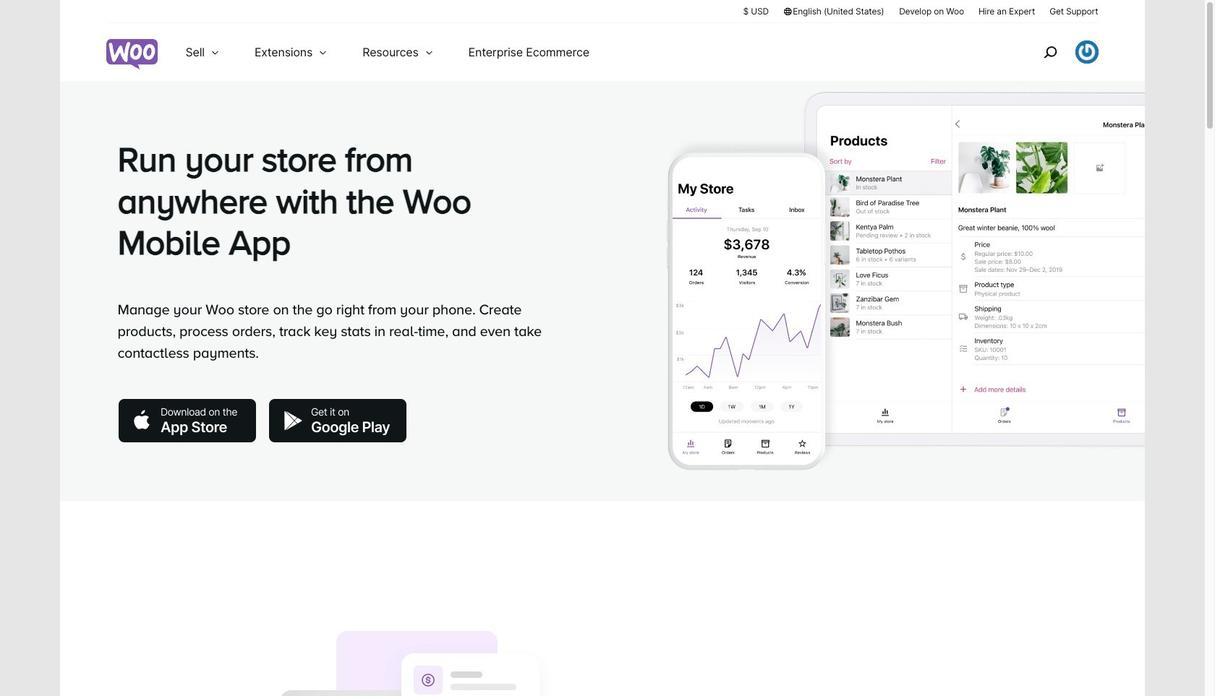 Task type: vqa. For each thing, say whether or not it's contained in the screenshot.
the rightmost to
no



Task type: locate. For each thing, give the bounding box(es) containing it.
open account menu image
[[1075, 41, 1098, 64]]

search image
[[1038, 41, 1061, 64]]



Task type: describe. For each thing, give the bounding box(es) containing it.
service navigation menu element
[[1012, 29, 1098, 76]]



